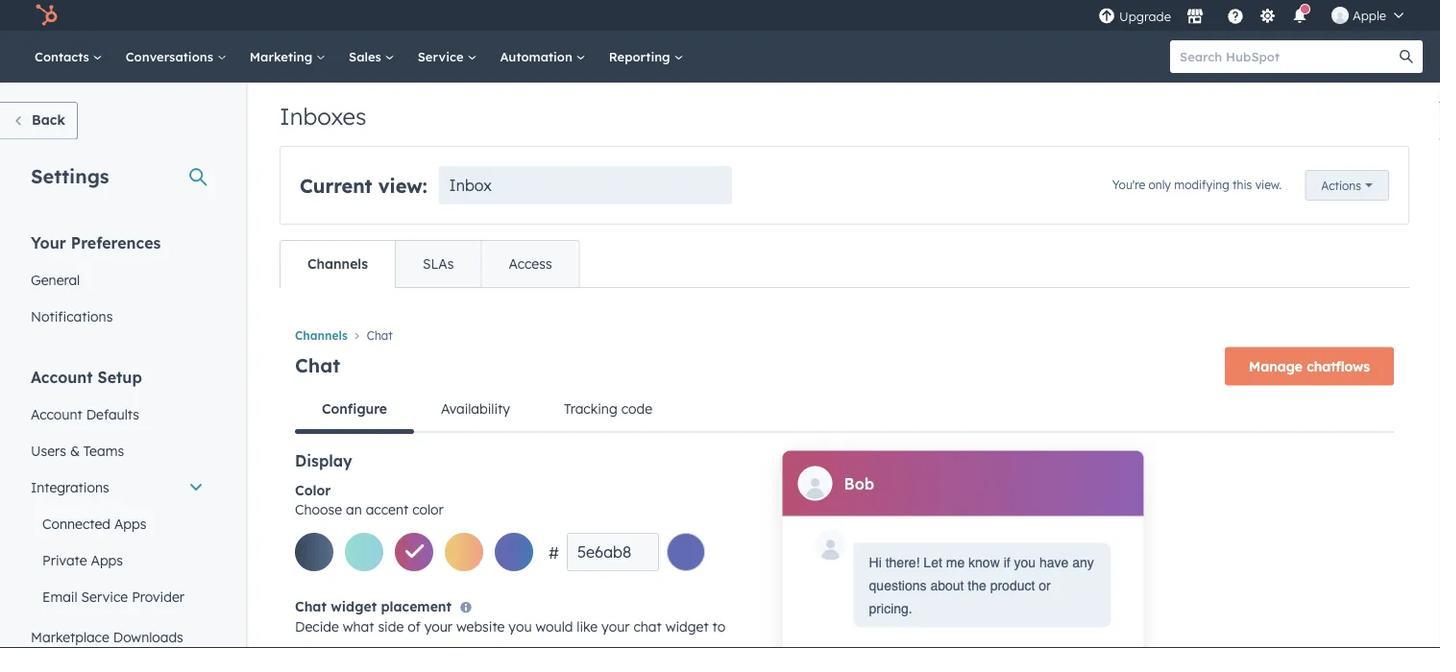 Task type: vqa. For each thing, say whether or not it's contained in the screenshot.
the Agent says: Got any questions? I'm happy to help. Element
no



Task type: describe. For each thing, give the bounding box(es) containing it.
setup
[[98, 368, 142, 387]]

settings link
[[1256, 5, 1280, 25]]

channels button
[[295, 324, 348, 347]]

color
[[295, 482, 331, 499]]

account defaults
[[31, 406, 139, 423]]

&
[[70, 443, 80, 459]]

search button
[[1390, 40, 1423, 73]]

account setup
[[31, 368, 142, 387]]

actions button
[[1305, 170, 1389, 201]]

inbox button
[[439, 166, 732, 205]]

bob
[[844, 474, 875, 493]]

about
[[931, 578, 964, 593]]

hubspot link
[[23, 4, 72, 27]]

let
[[924, 555, 942, 570]]

reporting link
[[597, 31, 695, 83]]

slas link
[[395, 241, 481, 287]]

to
[[713, 618, 726, 635]]

your preferences
[[31, 233, 161, 252]]

chatflows
[[1307, 358, 1370, 375]]

manage chatflows
[[1249, 358, 1370, 375]]

agent says: hi there! let me know if you have any questions about the product or pricing. element
[[869, 551, 1096, 620]]

there!
[[886, 555, 920, 570]]

you're only modifying this view.
[[1113, 177, 1282, 192]]

of
[[408, 618, 421, 635]]

tab list containing channels
[[280, 240, 580, 288]]

on.
[[345, 641, 364, 649]]

bob builder image
[[1332, 7, 1349, 24]]

account for account defaults
[[31, 406, 82, 423]]

chat
[[634, 618, 662, 635]]

what
[[343, 618, 374, 635]]

any
[[1073, 555, 1094, 570]]

preferences
[[71, 233, 161, 252]]

1 horizontal spatial service
[[418, 49, 467, 64]]

chat banner
[[295, 341, 1394, 386]]

notifications link
[[19, 298, 215, 335]]

connected apps link
[[19, 506, 215, 542]]

general link
[[19, 262, 215, 298]]

private apps
[[42, 552, 123, 569]]

service link
[[406, 31, 489, 83]]

only
[[1149, 177, 1171, 192]]

apple
[[1353, 7, 1387, 23]]

view:
[[378, 173, 427, 197]]

side
[[378, 618, 404, 635]]

0 vertical spatial chat
[[367, 328, 393, 343]]

back link
[[0, 102, 78, 140]]

navigation containing configure
[[295, 386, 1394, 434]]

placement
[[381, 598, 452, 615]]

account for account setup
[[31, 368, 93, 387]]

users & teams link
[[19, 433, 215, 469]]

hi there! let me know if you have any questions about the product or pricing.
[[869, 555, 1094, 616]]

general
[[31, 271, 80, 288]]

an
[[346, 501, 362, 518]]

display
[[295, 451, 352, 470]]

inbox
[[449, 176, 492, 195]]

back
[[32, 111, 65, 128]]

account setup element
[[19, 367, 215, 649]]

have
[[1040, 555, 1069, 570]]

slas
[[423, 256, 454, 272]]

users
[[31, 443, 66, 459]]

hi
[[869, 555, 882, 570]]

if
[[1004, 555, 1011, 570]]

connected apps
[[42, 516, 147, 532]]

service inside account setup element
[[81, 589, 128, 605]]

none text field inside chat tab panel
[[567, 533, 659, 572]]

settings image
[[1259, 8, 1277, 25]]

would
[[536, 618, 573, 635]]

manage
[[1249, 358, 1303, 375]]

like
[[577, 618, 598, 635]]

access
[[509, 256, 552, 272]]

configure
[[322, 400, 387, 417]]

reporting
[[609, 49, 674, 64]]

notifications
[[31, 308, 113, 325]]

you're
[[1113, 177, 1146, 192]]

access link
[[481, 241, 579, 287]]

apps for connected apps
[[114, 516, 147, 532]]

marketing
[[250, 49, 316, 64]]

provider
[[132, 589, 184, 605]]

tracking code
[[564, 400, 653, 417]]

2 your from the left
[[602, 618, 630, 635]]

product
[[990, 578, 1035, 593]]

notifications image
[[1291, 9, 1309, 26]]

private apps link
[[19, 542, 215, 579]]

integrations
[[31, 479, 109, 496]]

marketplaces button
[[1175, 0, 1216, 31]]

navigation containing channels
[[295, 323, 1394, 347]]



Task type: locate. For each thing, give the bounding box(es) containing it.
you inside hi there! let me know if you have any questions about the product or pricing.
[[1014, 555, 1036, 570]]

1 vertical spatial apps
[[91, 552, 123, 569]]

your right like
[[602, 618, 630, 635]]

you for have
[[1014, 555, 1036, 570]]

0 vertical spatial channels
[[307, 256, 368, 272]]

downloads
[[113, 629, 183, 646]]

0 vertical spatial apps
[[114, 516, 147, 532]]

1 vertical spatial widget
[[666, 618, 709, 635]]

your
[[31, 233, 66, 252]]

menu
[[1096, 0, 1417, 31]]

account up the users
[[31, 406, 82, 423]]

0 vertical spatial widget
[[331, 598, 377, 615]]

marketing link
[[238, 31, 337, 83]]

marketplace downloads link
[[19, 619, 215, 649]]

email service provider link
[[19, 579, 215, 615]]

0 horizontal spatial you
[[509, 618, 532, 635]]

1 vertical spatial channels
[[295, 328, 348, 343]]

apps down the integrations button
[[114, 516, 147, 532]]

manage chatflows link
[[1225, 347, 1394, 386]]

notifications button
[[1284, 0, 1316, 31]]

0 vertical spatial account
[[31, 368, 93, 387]]

contacts link
[[23, 31, 114, 83]]

navigation
[[295, 323, 1394, 347], [295, 386, 1394, 434]]

conversations
[[126, 49, 217, 64]]

0 horizontal spatial your
[[424, 618, 453, 635]]

color choose an accent color
[[295, 482, 444, 518]]

#
[[549, 544, 559, 563]]

apps up email service provider
[[91, 552, 123, 569]]

channels for channels button
[[295, 328, 348, 343]]

upgrade
[[1119, 9, 1171, 25]]

sales
[[349, 49, 385, 64]]

accent
[[366, 501, 409, 518]]

you right if
[[1014, 555, 1036, 570]]

upgrade image
[[1098, 8, 1116, 25]]

email
[[42, 589, 77, 605]]

channels for channels link
[[307, 256, 368, 272]]

0 vertical spatial you
[[1014, 555, 1036, 570]]

1 vertical spatial chat
[[295, 353, 340, 377]]

account up account defaults
[[31, 368, 93, 387]]

sales link
[[337, 31, 406, 83]]

channels link
[[281, 241, 395, 287]]

tracking code button
[[537, 386, 679, 432]]

help image
[[1227, 9, 1244, 26]]

me
[[946, 555, 965, 570]]

you left would
[[509, 618, 532, 635]]

0 horizontal spatial widget
[[331, 598, 377, 615]]

1 vertical spatial you
[[509, 618, 532, 635]]

1 vertical spatial navigation
[[295, 386, 1394, 434]]

configure button
[[295, 386, 414, 434]]

chat up "decide"
[[295, 598, 327, 615]]

account defaults link
[[19, 396, 215, 433]]

hubspot image
[[35, 4, 58, 27]]

0 vertical spatial service
[[418, 49, 467, 64]]

channels inside chat tab panel
[[295, 328, 348, 343]]

automation
[[500, 49, 576, 64]]

availability
[[441, 400, 510, 417]]

this
[[1233, 177, 1252, 192]]

chat inside banner
[[295, 353, 340, 377]]

chat widget placement
[[295, 598, 452, 615]]

appear
[[295, 641, 341, 649]]

1 horizontal spatial widget
[[666, 618, 709, 635]]

service right sales link
[[418, 49, 467, 64]]

connected
[[42, 516, 111, 532]]

widget inside decide what side of your website you would like your chat widget to appear on.
[[666, 618, 709, 635]]

current
[[300, 173, 372, 197]]

email service provider
[[42, 589, 184, 605]]

1 your from the left
[[424, 618, 453, 635]]

decide
[[295, 618, 339, 635]]

you inside decide what side of your website you would like your chat widget to appear on.
[[509, 618, 532, 635]]

account inside account defaults link
[[31, 406, 82, 423]]

2 vertical spatial chat
[[295, 598, 327, 615]]

1 horizontal spatial your
[[602, 618, 630, 635]]

1 vertical spatial service
[[81, 589, 128, 605]]

None text field
[[567, 533, 659, 572]]

chat
[[367, 328, 393, 343], [295, 353, 340, 377], [295, 598, 327, 615]]

your right of
[[424, 618, 453, 635]]

private
[[42, 552, 87, 569]]

help button
[[1219, 0, 1252, 31]]

choose
[[295, 501, 342, 518]]

know
[[969, 555, 1000, 570]]

actions
[[1322, 178, 1362, 193]]

color
[[412, 501, 444, 518]]

marketplaces image
[[1187, 9, 1204, 26]]

2 account from the top
[[31, 406, 82, 423]]

inboxes
[[280, 102, 367, 131]]

1 vertical spatial account
[[31, 406, 82, 423]]

1 account from the top
[[31, 368, 93, 387]]

you for would
[[509, 618, 532, 635]]

1 navigation from the top
[[295, 323, 1394, 347]]

website
[[456, 618, 505, 635]]

availability button
[[414, 386, 537, 432]]

chat down channels button
[[295, 353, 340, 377]]

modifying
[[1174, 177, 1230, 192]]

code
[[621, 400, 653, 417]]

apps
[[114, 516, 147, 532], [91, 552, 123, 569]]

defaults
[[86, 406, 139, 423]]

channels up channels button
[[307, 256, 368, 272]]

Search HubSpot search field
[[1170, 40, 1406, 73]]

0 vertical spatial navigation
[[295, 323, 1394, 347]]

widget
[[331, 598, 377, 615], [666, 618, 709, 635]]

apple button
[[1320, 0, 1415, 31]]

0 horizontal spatial service
[[81, 589, 128, 605]]

your
[[424, 618, 453, 635], [602, 618, 630, 635]]

integrations button
[[19, 469, 215, 506]]

your preferences element
[[19, 232, 215, 335]]

1 horizontal spatial you
[[1014, 555, 1036, 570]]

tab list
[[280, 240, 580, 288]]

marketplace downloads
[[31, 629, 183, 646]]

service down private apps link on the bottom of the page
[[81, 589, 128, 605]]

widget left to
[[666, 618, 709, 635]]

menu containing apple
[[1096, 0, 1417, 31]]

2 navigation from the top
[[295, 386, 1394, 434]]

channels inside tab list
[[307, 256, 368, 272]]

search image
[[1400, 50, 1414, 63]]

teams
[[83, 443, 124, 459]]

chat right channels button
[[367, 328, 393, 343]]

view.
[[1256, 177, 1282, 192]]

widget up what
[[331, 598, 377, 615]]

or
[[1039, 578, 1051, 593]]

current view:
[[300, 173, 427, 197]]

chat tab panel
[[280, 287, 1410, 649]]

channels down channels link
[[295, 328, 348, 343]]

apps for private apps
[[91, 552, 123, 569]]

channels
[[307, 256, 368, 272], [295, 328, 348, 343]]

conversations link
[[114, 31, 238, 83]]

you
[[1014, 555, 1036, 570], [509, 618, 532, 635]]



